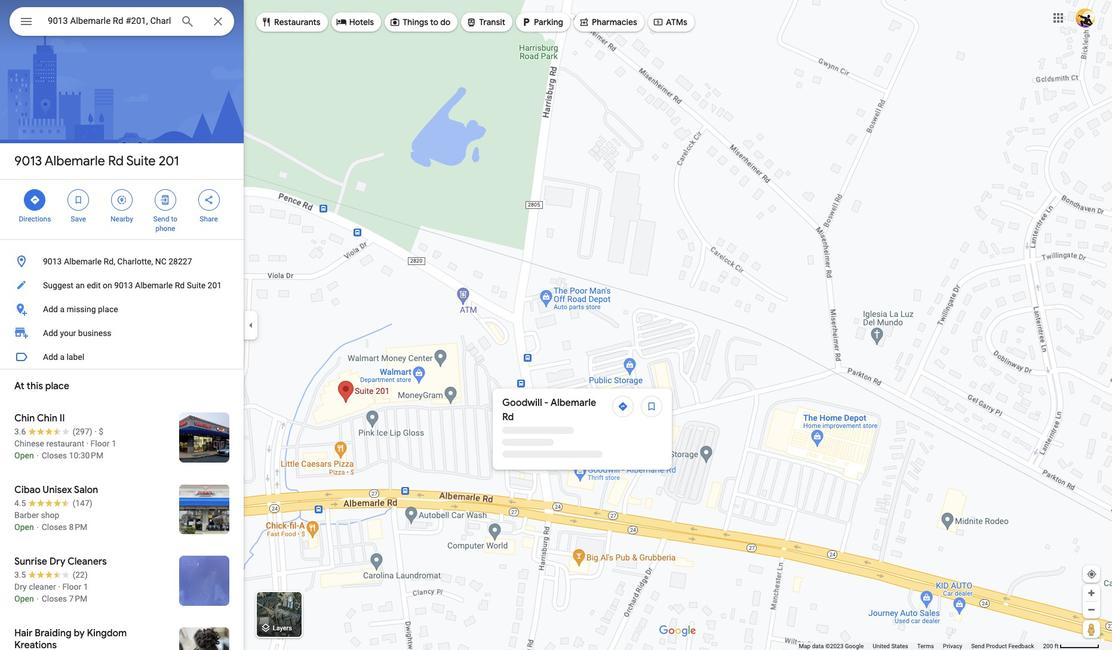 Task type: vqa. For each thing, say whether or not it's contained in the screenshot.
do
yes



Task type: locate. For each thing, give the bounding box(es) containing it.
2 ⋅ from the top
[[36, 523, 40, 532]]

0 vertical spatial ⋅
[[36, 451, 40, 461]]

1 vertical spatial place
[[45, 381, 69, 393]]

suite up 
[[126, 153, 156, 170]]

barber shop open ⋅ closes 8 pm
[[14, 511, 87, 532]]

⋅ down cleaner
[[36, 595, 40, 604]]

⋅ for sunrise
[[36, 595, 40, 604]]

suggest
[[43, 281, 73, 290]]

1 horizontal spatial 201
[[208, 281, 222, 290]]

albemarle up an
[[64, 257, 102, 266]]

· inside dry cleaner · floor 1 open ⋅ closes 7 pm
[[58, 583, 60, 592]]

add for add a missing place
[[43, 305, 58, 314]]

· $
[[94, 427, 103, 437]]

None field
[[48, 14, 171, 28]]

send product feedback
[[972, 643, 1035, 650]]

1 vertical spatial 9013
[[43, 257, 62, 266]]

layers
[[273, 625, 292, 633]]

0 vertical spatial place
[[98, 305, 118, 314]]

footer inside google maps element
[[799, 643, 1043, 651]]

0 vertical spatial closes
[[42, 451, 67, 461]]

0 horizontal spatial chin
[[14, 413, 35, 425]]

albemarle inside button
[[135, 281, 173, 290]]

1 open from the top
[[14, 451, 34, 461]]

add left your
[[43, 329, 58, 338]]

9013 albemarle rd, charlotte, nc 28227
[[43, 257, 192, 266]]

kreations
[[14, 640, 57, 651]]

201 inside "suggest an edit on 9013 albemarle rd suite 201" button
[[208, 281, 222, 290]]

1 horizontal spatial to
[[430, 17, 439, 27]]

0 vertical spatial suite
[[126, 153, 156, 170]]

3.5 stars 22 reviews image
[[14, 569, 88, 581]]

albemarle inside goodwill - albemarle rd
[[551, 397, 596, 409]]

an
[[76, 281, 85, 290]]

add
[[43, 305, 58, 314], [43, 329, 58, 338], [43, 353, 58, 362]]

google
[[845, 643, 864, 650]]

dry cleaner · floor 1 open ⋅ closes 7 pm
[[14, 583, 88, 604]]

0 vertical spatial 201
[[159, 153, 179, 170]]

2 vertical spatial add
[[43, 353, 58, 362]]

floor inside dry cleaner · floor 1 open ⋅ closes 7 pm
[[62, 583, 81, 592]]

chin up 3.6 stars 297 reviews image
[[37, 413, 57, 425]]

3 ⋅ from the top
[[36, 595, 40, 604]]

1 vertical spatial send
[[972, 643, 985, 650]]

send inside send product feedback button
[[972, 643, 985, 650]]

0 horizontal spatial 1
[[83, 583, 88, 592]]

 button
[[10, 7, 43, 38]]

none field inside 9013 albemarle rd #201, charlotte, nc 28227 field
[[48, 14, 171, 28]]

nearby
[[111, 215, 133, 223]]

show street view coverage image
[[1083, 621, 1101, 639]]


[[653, 16, 664, 29]]

1 a from the top
[[60, 305, 65, 314]]

floor up 7 pm
[[62, 583, 81, 592]]

zoom in image
[[1087, 589, 1096, 598]]

rd down 28227
[[175, 281, 185, 290]]

at this place
[[14, 381, 69, 393]]

1 vertical spatial closes
[[42, 523, 67, 532]]

0 vertical spatial a
[[60, 305, 65, 314]]

albemarle right -
[[551, 397, 596, 409]]

200 ft
[[1043, 643, 1059, 650]]

cibao unisex salon
[[14, 485, 98, 497]]

1 vertical spatial suite
[[187, 281, 206, 290]]

2 add from the top
[[43, 329, 58, 338]]

1 horizontal spatial chin
[[37, 413, 57, 425]]

chinese restaurant · floor 1 open ⋅ closes 10:30 pm
[[14, 439, 116, 461]]

transit
[[479, 17, 506, 27]]

· left $
[[94, 427, 97, 437]]

1 horizontal spatial 1
[[112, 439, 116, 449]]

0 horizontal spatial 201
[[159, 153, 179, 170]]

3 open from the top
[[14, 595, 34, 604]]

albemarle up 
[[45, 153, 105, 170]]

0 vertical spatial add
[[43, 305, 58, 314]]

closes down shop
[[42, 523, 67, 532]]

0 horizontal spatial rd
[[108, 153, 124, 170]]

2 horizontal spatial 9013
[[114, 281, 133, 290]]

 atms
[[653, 16, 688, 29]]

zoom out image
[[1087, 606, 1096, 615]]

0 horizontal spatial to
[[171, 215, 177, 223]]

do
[[440, 17, 451, 27]]

2 vertical spatial ⋅
[[36, 595, 40, 604]]

cleaners
[[67, 556, 107, 568]]

albemarle
[[45, 153, 105, 170], [64, 257, 102, 266], [135, 281, 173, 290], [551, 397, 596, 409]]

a
[[60, 305, 65, 314], [60, 353, 65, 362]]

business
[[78, 329, 111, 338]]

open inside dry cleaner · floor 1 open ⋅ closes 7 pm
[[14, 595, 34, 604]]

directions image
[[618, 402, 629, 412]]

1 vertical spatial ⋅
[[36, 523, 40, 532]]

rd inside goodwill - albemarle rd
[[502, 412, 514, 424]]

albemarle down nc
[[135, 281, 173, 290]]

map
[[799, 643, 811, 650]]

send up phone on the top left of page
[[153, 215, 169, 223]]

closes inside chinese restaurant · floor 1 open ⋅ closes 10:30 pm
[[42, 451, 67, 461]]

1 closes from the top
[[42, 451, 67, 461]]


[[30, 194, 40, 207]]

1 vertical spatial to
[[171, 215, 177, 223]]

united states
[[873, 643, 909, 650]]

0 horizontal spatial ·
[[58, 583, 60, 592]]

open down chinese
[[14, 451, 34, 461]]

1 horizontal spatial ·
[[86, 439, 89, 449]]

1 vertical spatial rd
[[175, 281, 185, 290]]

a left missing
[[60, 305, 65, 314]]

google account: ben nelson  
(ben.nelson1980@gmail.com) image
[[1076, 8, 1095, 27]]

suggest an edit on 9013 albemarle rd suite 201 button
[[0, 274, 244, 298]]

send for send product feedback
[[972, 643, 985, 650]]

at
[[14, 381, 24, 393]]

open inside chinese restaurant · floor 1 open ⋅ closes 10:30 pm
[[14, 451, 34, 461]]

1 inside dry cleaner · floor 1 open ⋅ closes 7 pm
[[83, 583, 88, 592]]

 restaurants
[[261, 16, 321, 29]]

closes
[[42, 451, 67, 461], [42, 523, 67, 532], [42, 595, 67, 604]]

add a label
[[43, 353, 84, 362]]

-
[[545, 397, 549, 409]]

9013 Albemarle Rd #201, Charlotte, NC 28227 field
[[10, 7, 234, 36]]

floor inside chinese restaurant · floor 1 open ⋅ closes 10:30 pm
[[91, 439, 110, 449]]

states
[[892, 643, 909, 650]]


[[261, 16, 272, 29]]

 search field
[[10, 7, 234, 38]]

200 ft button
[[1043, 643, 1100, 650]]

1 horizontal spatial send
[[972, 643, 985, 650]]

footer
[[799, 643, 1043, 651]]

2 vertical spatial closes
[[42, 595, 67, 604]]

to inside  things to do
[[430, 17, 439, 27]]

1 vertical spatial 201
[[208, 281, 222, 290]]

0 vertical spatial to
[[430, 17, 439, 27]]

0 horizontal spatial send
[[153, 215, 169, 223]]

restaurants
[[274, 17, 321, 27]]

send
[[153, 215, 169, 223], [972, 643, 985, 650]]

place right "this"
[[45, 381, 69, 393]]

0 horizontal spatial 9013
[[14, 153, 42, 170]]

2 vertical spatial 9013
[[114, 281, 133, 290]]

(147)
[[73, 499, 92, 508]]

9013 right on
[[114, 281, 133, 290]]

to left do
[[430, 17, 439, 27]]

0 vertical spatial 1
[[112, 439, 116, 449]]

rd up 
[[108, 153, 124, 170]]

28227
[[169, 257, 192, 266]]

things
[[403, 17, 428, 27]]

restaurant
[[46, 439, 84, 449]]

(22)
[[73, 571, 88, 580]]

1 horizontal spatial suite
[[187, 281, 206, 290]]

rd down goodwill
[[502, 412, 514, 424]]

floor down price: inexpensive icon on the bottom of the page
[[91, 439, 110, 449]]

1 vertical spatial a
[[60, 353, 65, 362]]

1 inside chinese restaurant · floor 1 open ⋅ closes 10:30 pm
[[112, 439, 116, 449]]

to
[[430, 17, 439, 27], [171, 215, 177, 223]]

⋅ inside dry cleaner · floor 1 open ⋅ closes 7 pm
[[36, 595, 40, 604]]

· down 3.5 stars 22 reviews 'image'
[[58, 583, 60, 592]]

9013 inside button
[[114, 281, 133, 290]]

to up phone on the top left of page
[[171, 215, 177, 223]]

1 vertical spatial dry
[[14, 583, 27, 592]]

1 horizontal spatial place
[[98, 305, 118, 314]]

2 closes from the top
[[42, 523, 67, 532]]

0 vertical spatial 9013
[[14, 153, 42, 170]]

0 vertical spatial floor
[[91, 439, 110, 449]]

send left product
[[972, 643, 985, 650]]

1 horizontal spatial floor
[[91, 439, 110, 449]]

2 vertical spatial ·
[[58, 583, 60, 592]]

9013 up 
[[14, 153, 42, 170]]

data
[[812, 643, 824, 650]]

parking
[[534, 17, 563, 27]]

0 horizontal spatial floor
[[62, 583, 81, 592]]

1 for cleaners
[[83, 583, 88, 592]]

1 horizontal spatial 9013
[[43, 257, 62, 266]]

· up 10:30 pm
[[86, 439, 89, 449]]

3.5
[[14, 571, 26, 580]]

3 closes from the top
[[42, 595, 67, 604]]

footer containing map data ©2023 google
[[799, 643, 1043, 651]]

terms button
[[918, 643, 934, 651]]

add your business link
[[0, 321, 244, 345]]

9013 up suggest
[[43, 257, 62, 266]]

1 horizontal spatial rd
[[175, 281, 185, 290]]

google maps element
[[0, 0, 1113, 651]]

open down cleaner
[[14, 595, 34, 604]]

⋅ inside barber shop open ⋅ closes 8 pm
[[36, 523, 40, 532]]


[[336, 16, 347, 29]]

9013 albemarle rd suite 201 main content
[[0, 0, 244, 651]]

·
[[94, 427, 97, 437], [86, 439, 89, 449], [58, 583, 60, 592]]


[[390, 16, 400, 29]]

0 vertical spatial dry
[[49, 556, 65, 568]]

closes down "restaurant"
[[42, 451, 67, 461]]

open for sunrise dry cleaners
[[14, 595, 34, 604]]

2 vertical spatial rd
[[502, 412, 514, 424]]

dry up 3.5 stars 22 reviews 'image'
[[49, 556, 65, 568]]

add down suggest
[[43, 305, 58, 314]]

dry down 3.5
[[14, 583, 27, 592]]

chinese
[[14, 439, 44, 449]]

1 vertical spatial ·
[[86, 439, 89, 449]]

unisex
[[43, 485, 72, 497]]

1 ⋅ from the top
[[36, 451, 40, 461]]

⋅ down chinese
[[36, 451, 40, 461]]

©2023
[[826, 643, 844, 650]]

add for add a label
[[43, 353, 58, 362]]

0 vertical spatial send
[[153, 215, 169, 223]]

$
[[99, 427, 103, 437]]

albemarle inside button
[[64, 257, 102, 266]]

0 horizontal spatial dry
[[14, 583, 27, 592]]

floor
[[91, 439, 110, 449], [62, 583, 81, 592]]

⋅ inside chinese restaurant · floor 1 open ⋅ closes 10:30 pm
[[36, 451, 40, 461]]

· inside chinese restaurant · floor 1 open ⋅ closes 10:30 pm
[[86, 439, 89, 449]]

2 a from the top
[[60, 353, 65, 362]]

to inside "send to phone"
[[171, 215, 177, 223]]

0 vertical spatial rd
[[108, 153, 124, 170]]

1 vertical spatial floor
[[62, 583, 81, 592]]

sunrise
[[14, 556, 47, 568]]

9013 albemarle rd suite 201
[[14, 153, 179, 170]]

9013 inside button
[[43, 257, 62, 266]]

chin up 3.6
[[14, 413, 35, 425]]

goodwill - albemarle rd
[[502, 397, 596, 424]]

0 vertical spatial ·
[[94, 427, 97, 437]]

suite down 28227
[[187, 281, 206, 290]]

2 open from the top
[[14, 523, 34, 532]]

cleaner
[[29, 583, 56, 592]]

1 vertical spatial 1
[[83, 583, 88, 592]]

a left label
[[60, 353, 65, 362]]

closes down cleaner
[[42, 595, 67, 604]]

1 horizontal spatial dry
[[49, 556, 65, 568]]

2 vertical spatial open
[[14, 595, 34, 604]]

3 add from the top
[[43, 353, 58, 362]]

hair
[[14, 628, 32, 640]]

⋅ down 'barber'
[[36, 523, 40, 532]]

send inside "send to phone"
[[153, 215, 169, 223]]

suite inside button
[[187, 281, 206, 290]]

1 vertical spatial open
[[14, 523, 34, 532]]

1 add from the top
[[43, 305, 58, 314]]

9013
[[14, 153, 42, 170], [43, 257, 62, 266], [114, 281, 133, 290]]

send to phone
[[153, 215, 177, 233]]

1 vertical spatial add
[[43, 329, 58, 338]]

0 horizontal spatial suite
[[126, 153, 156, 170]]

add left label
[[43, 353, 58, 362]]

place down on
[[98, 305, 118, 314]]

barber
[[14, 511, 39, 520]]

0 vertical spatial open
[[14, 451, 34, 461]]

 parking
[[521, 16, 563, 29]]


[[521, 16, 532, 29]]

closes inside dry cleaner · floor 1 open ⋅ closes 7 pm
[[42, 595, 67, 604]]

2 horizontal spatial rd
[[502, 412, 514, 424]]

open down 'barber'
[[14, 523, 34, 532]]



Task type: describe. For each thing, give the bounding box(es) containing it.
nc
[[155, 257, 167, 266]]


[[160, 194, 171, 207]]

collapse side panel image
[[244, 319, 258, 332]]

pharmacies
[[592, 17, 637, 27]]

save
[[71, 215, 86, 223]]

200
[[1043, 643, 1054, 650]]

feedback
[[1009, 643, 1035, 650]]

floor for ii
[[91, 439, 110, 449]]


[[466, 16, 477, 29]]

salon
[[74, 485, 98, 497]]

united
[[873, 643, 890, 650]]

1 for ii
[[112, 439, 116, 449]]

 pharmacies
[[579, 16, 637, 29]]

on
[[103, 281, 112, 290]]

open inside barber shop open ⋅ closes 8 pm
[[14, 523, 34, 532]]

 transit
[[466, 16, 506, 29]]

a for label
[[60, 353, 65, 362]]

hair braiding by kingdom kreations
[[14, 628, 127, 651]]

4.5
[[14, 499, 26, 508]]

this
[[27, 381, 43, 393]]

· for ii
[[86, 439, 89, 449]]

1 chin from the left
[[14, 413, 35, 425]]

send product feedback button
[[972, 643, 1035, 651]]

add a label button
[[0, 345, 244, 369]]

open for chin chin ii
[[14, 451, 34, 461]]

9013 for 9013 albemarle rd, charlotte, nc 28227
[[43, 257, 62, 266]]

hair braiding by kingdom kreations link
[[0, 618, 244, 651]]

send for send to phone
[[153, 215, 169, 223]]

show your location image
[[1087, 569, 1098, 580]]

privacy
[[943, 643, 963, 650]]

3.6 stars 297 reviews image
[[14, 426, 92, 438]]

save image
[[646, 402, 657, 412]]

closes inside barber shop open ⋅ closes 8 pm
[[42, 523, 67, 532]]

braiding
[[35, 628, 72, 640]]

3.6
[[14, 427, 26, 437]]

your
[[60, 329, 76, 338]]

missing
[[67, 305, 96, 314]]


[[73, 194, 84, 207]]

terms
[[918, 643, 934, 650]]

9013 for 9013 albemarle rd suite 201
[[14, 153, 42, 170]]

add for add your business
[[43, 329, 58, 338]]

closes for chin
[[42, 451, 67, 461]]

8 pm
[[69, 523, 87, 532]]

ft
[[1055, 643, 1059, 650]]

9013 albemarle rd, charlotte, nc 28227 button
[[0, 250, 244, 274]]

rd inside button
[[175, 281, 185, 290]]

7 pm
[[69, 595, 87, 604]]

a for missing
[[60, 305, 65, 314]]

dry inside dry cleaner · floor 1 open ⋅ closes 7 pm
[[14, 583, 27, 592]]

2 chin from the left
[[37, 413, 57, 425]]


[[19, 13, 33, 30]]

hotels
[[349, 17, 374, 27]]

 things to do
[[390, 16, 451, 29]]

10:30 pm
[[69, 451, 103, 461]]

charlotte,
[[117, 257, 153, 266]]


[[117, 194, 127, 207]]

price: inexpensive image
[[99, 427, 103, 437]]

map data ©2023 google
[[799, 643, 864, 650]]

by
[[74, 628, 85, 640]]

phone
[[155, 225, 175, 233]]

add a missing place
[[43, 305, 118, 314]]

actions for 9013 albemarle rd suite 201 region
[[0, 180, 244, 240]]

goodwill - albemarle rd element
[[502, 396, 609, 425]]

product
[[986, 643, 1007, 650]]

⋅ for chin
[[36, 451, 40, 461]]

united states button
[[873, 643, 909, 651]]

chin chin ii
[[14, 413, 65, 425]]

floor for cleaners
[[62, 583, 81, 592]]

suggest an edit on 9013 albemarle rd suite 201
[[43, 281, 222, 290]]

closes for dry
[[42, 595, 67, 604]]

 hotels
[[336, 16, 374, 29]]

(297)
[[73, 427, 92, 437]]

label
[[67, 353, 84, 362]]

cibao
[[14, 485, 41, 497]]

kingdom
[[87, 628, 127, 640]]

add a missing place button
[[0, 298, 244, 321]]

goodwill
[[502, 397, 542, 409]]


[[579, 16, 590, 29]]

atms
[[666, 17, 688, 27]]


[[203, 194, 214, 207]]

sunrise dry cleaners
[[14, 556, 107, 568]]

share
[[200, 215, 218, 223]]

ii
[[60, 413, 65, 425]]

shop
[[41, 511, 59, 520]]

0 horizontal spatial place
[[45, 381, 69, 393]]

2 horizontal spatial ·
[[94, 427, 97, 437]]

· for cleaners
[[58, 583, 60, 592]]

4.5 stars 147 reviews image
[[14, 498, 92, 510]]

rd,
[[104, 257, 115, 266]]

edit
[[87, 281, 101, 290]]

place inside button
[[98, 305, 118, 314]]



